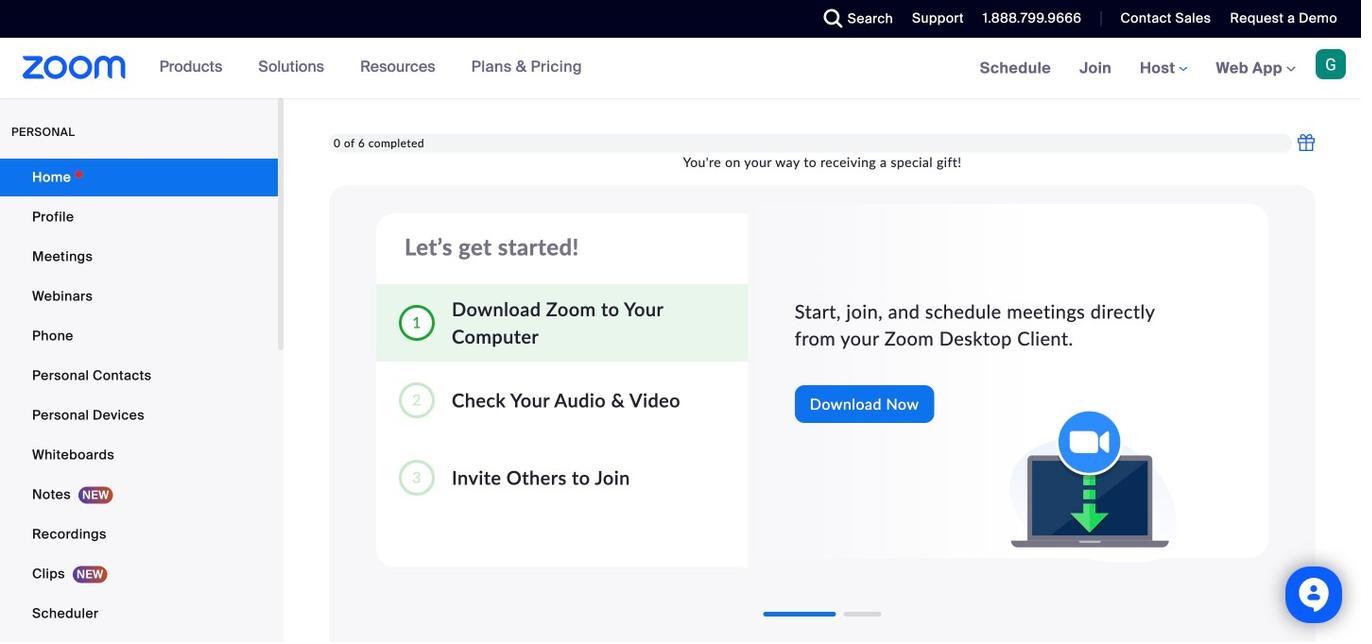 Task type: locate. For each thing, give the bounding box(es) containing it.
banner
[[0, 38, 1361, 100]]



Task type: vqa. For each thing, say whether or not it's contained in the screenshot.
the meetings navigation
yes



Task type: describe. For each thing, give the bounding box(es) containing it.
profile picture image
[[1316, 49, 1346, 79]]

meetings navigation
[[966, 38, 1361, 100]]

personal menu menu
[[0, 159, 278, 643]]

zoom logo image
[[23, 56, 126, 79]]

product information navigation
[[145, 38, 596, 98]]



